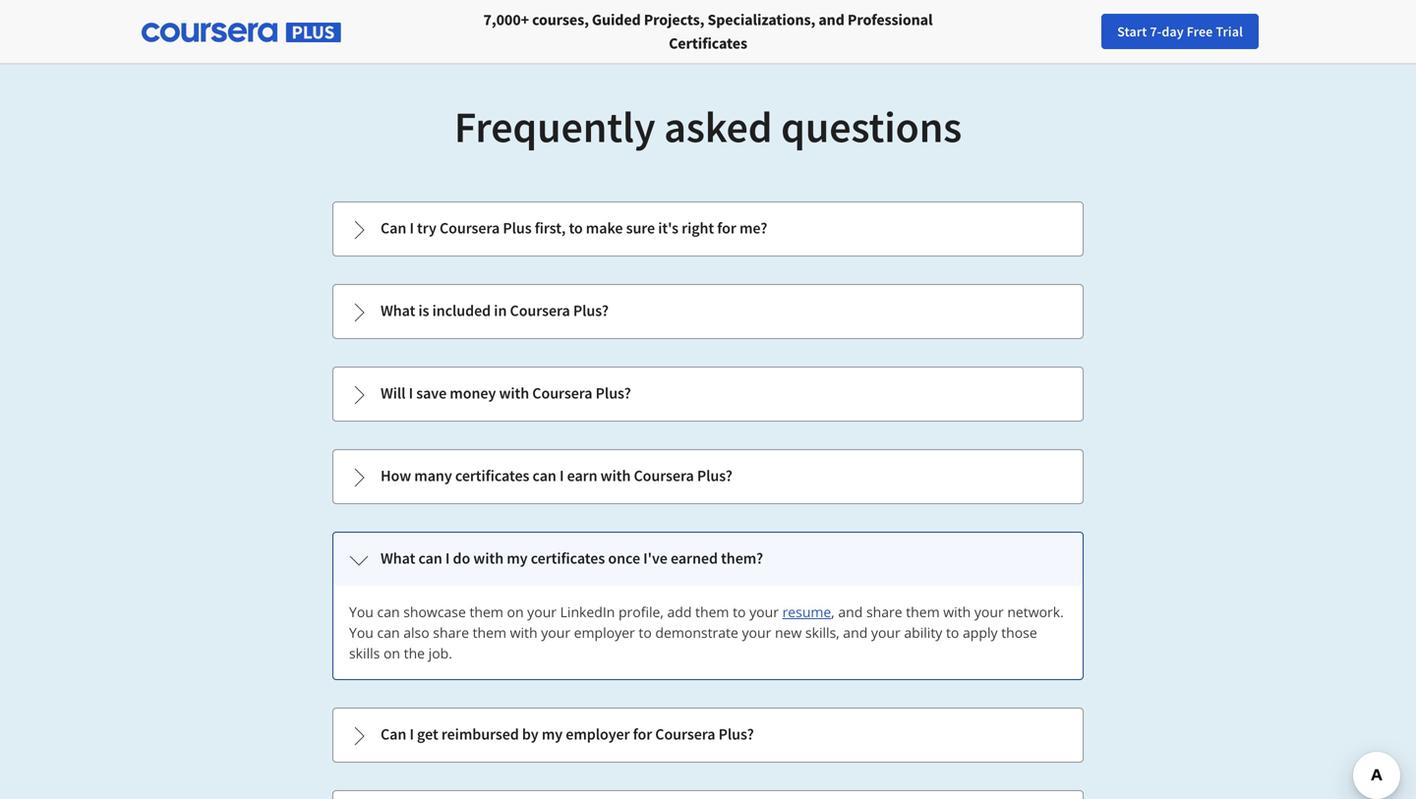 Task type: vqa. For each thing, say whether or not it's contained in the screenshot.
the "Science" inside the the Physical Science and Engineering dropdown button
no



Task type: locate. For each thing, give the bounding box(es) containing it.
0 vertical spatial my
[[507, 549, 528, 569]]

employer down you can showcase them on your linkedin profile, add them to your resume
[[574, 624, 635, 642]]

job.
[[429, 644, 453, 663]]

can inside 'dropdown button'
[[381, 218, 407, 238]]

1 horizontal spatial for
[[717, 218, 737, 238]]

to right the first,
[[569, 218, 583, 238]]

what is included in coursera plus? button
[[333, 285, 1083, 338]]

find
[[1134, 23, 1160, 40]]

projects,
[[644, 10, 705, 30]]

with up apply
[[944, 603, 971, 622]]

those
[[1002, 624, 1038, 642]]

0 vertical spatial certificates
[[455, 466, 530, 486]]

what inside dropdown button
[[381, 549, 415, 569]]

certificates
[[455, 466, 530, 486], [531, 549, 605, 569]]

included
[[432, 301, 491, 321]]

i inside can i try coursera plus first, to make sure it's right for me? 'dropdown button'
[[410, 218, 414, 238]]

can left "also"
[[377, 624, 400, 642]]

also
[[404, 624, 430, 642]]

and inside "7,000+ courses, guided projects, specializations, and professional certificates"
[[819, 10, 845, 30]]

with
[[499, 384, 529, 403], [601, 466, 631, 486], [474, 549, 504, 569], [944, 603, 971, 622], [510, 624, 538, 642]]

i right the will
[[409, 384, 413, 403]]

i
[[410, 218, 414, 238], [409, 384, 413, 403], [560, 466, 564, 486], [446, 549, 450, 569], [410, 725, 414, 745]]

new
[[775, 624, 802, 642]]

1 horizontal spatial my
[[542, 725, 563, 745]]

0 vertical spatial and
[[819, 10, 845, 30]]

7-
[[1150, 23, 1162, 40]]

0 horizontal spatial share
[[433, 624, 469, 642]]

employer inside dropdown button
[[566, 725, 630, 745]]

you
[[349, 603, 374, 622], [349, 624, 374, 642]]

coursera
[[440, 218, 500, 238], [510, 301, 570, 321], [532, 384, 593, 403], [634, 466, 694, 486], [655, 725, 716, 745]]

and right skills,
[[843, 624, 868, 642]]

, and share them with your network. you can also share them with your employer to demonstrate your new skills, and your ability to apply those skills on the job.
[[349, 603, 1064, 663]]

0 vertical spatial employer
[[574, 624, 635, 642]]

i left get
[[410, 725, 414, 745]]

trial
[[1216, 23, 1243, 40]]

guided
[[592, 10, 641, 30]]

i left try
[[410, 218, 414, 238]]

how
[[381, 466, 411, 486]]

with right earn
[[601, 466, 631, 486]]

2 can from the top
[[381, 725, 407, 745]]

professional
[[848, 10, 933, 30]]

employer
[[574, 624, 635, 642], [566, 725, 630, 745]]

share up job.
[[433, 624, 469, 642]]

what can i do with my certificates once i've earned them? button
[[333, 533, 1083, 586]]

with right "do"
[[474, 549, 504, 569]]

share
[[867, 603, 903, 622], [433, 624, 469, 642]]

1 vertical spatial employer
[[566, 725, 630, 745]]

plus?
[[573, 301, 609, 321], [596, 384, 631, 403], [697, 466, 733, 486], [719, 725, 754, 745]]

earned
[[671, 549, 718, 569]]

you inside the , and share them with your network. you can also share them with your employer to demonstrate your new skills, and your ability to apply those skills on the job.
[[349, 624, 374, 642]]

employer right by
[[566, 725, 630, 745]]

7,000+
[[484, 10, 529, 30]]

can left try
[[381, 218, 407, 238]]

free
[[1187, 23, 1213, 40]]

it's
[[658, 218, 679, 238]]

what inside "dropdown button"
[[381, 301, 415, 321]]

for inside dropdown button
[[633, 725, 652, 745]]

1 can from the top
[[381, 218, 407, 238]]

will i save money with coursera plus?
[[381, 384, 631, 403]]

with down you can showcase them on your linkedin profile, add them to your resume
[[510, 624, 538, 642]]

earn
[[567, 466, 598, 486]]

can i try coursera plus first, to make sure it's right for me? button
[[333, 203, 1083, 256]]

what
[[381, 301, 415, 321], [381, 549, 415, 569]]

my right by
[[542, 725, 563, 745]]

can left get
[[381, 725, 407, 745]]

on
[[507, 603, 524, 622], [384, 644, 400, 663]]

them
[[470, 603, 504, 622], [696, 603, 729, 622], [906, 603, 940, 622], [473, 624, 507, 642]]

can left earn
[[533, 466, 557, 486]]

list containing can i try coursera plus first, to make sure it's right for me?
[[331, 200, 1086, 800]]

2 you from the top
[[349, 624, 374, 642]]

employer inside the , and share them with your network. you can also share them with your employer to demonstrate your new skills, and your ability to apply those skills on the job.
[[574, 624, 635, 642]]

what can i do with my certificates once i've earned them?
[[381, 549, 763, 569]]

my right "do"
[[507, 549, 528, 569]]

for
[[717, 218, 737, 238], [633, 725, 652, 745]]

on left the
[[384, 644, 400, 663]]

i left earn
[[560, 466, 564, 486]]

and left professional
[[819, 10, 845, 30]]

share right , in the right bottom of the page
[[867, 603, 903, 622]]

list
[[331, 200, 1086, 800]]

the
[[404, 644, 425, 663]]

1 vertical spatial can
[[381, 725, 407, 745]]

coursera inside dropdown button
[[634, 466, 694, 486]]

with right money
[[499, 384, 529, 403]]

can
[[381, 218, 407, 238], [381, 725, 407, 745]]

certificates inside dropdown button
[[531, 549, 605, 569]]

1 horizontal spatial certificates
[[531, 549, 605, 569]]

what left "do"
[[381, 549, 415, 569]]

1 horizontal spatial share
[[867, 603, 903, 622]]

to
[[569, 218, 583, 238], [733, 603, 746, 622], [639, 624, 652, 642], [946, 624, 960, 642]]

0 vertical spatial what
[[381, 301, 415, 321]]

0 horizontal spatial certificates
[[455, 466, 530, 486]]

with for will i save money with coursera plus?
[[499, 384, 529, 403]]

right
[[682, 218, 714, 238]]

ability
[[904, 624, 943, 642]]

to down the profile,
[[639, 624, 652, 642]]

my
[[507, 549, 528, 569], [542, 725, 563, 745]]

1 vertical spatial on
[[384, 644, 400, 663]]

i for money
[[409, 384, 413, 403]]

get
[[417, 725, 438, 745]]

certificates inside dropdown button
[[455, 466, 530, 486]]

can
[[533, 466, 557, 486], [419, 549, 442, 569], [377, 603, 400, 622], [377, 624, 400, 642]]

can i get reimbursed by my employer for coursera plus?
[[381, 725, 754, 745]]

can inside dropdown button
[[381, 725, 407, 745]]

your left linkedin
[[527, 603, 557, 622]]

and right , in the right bottom of the page
[[838, 603, 863, 622]]

for inside 'dropdown button'
[[717, 218, 737, 238]]

1 vertical spatial certificates
[[531, 549, 605, 569]]

skills
[[349, 644, 380, 663]]

0 vertical spatial share
[[867, 603, 903, 622]]

start
[[1118, 23, 1147, 40]]

0 vertical spatial you
[[349, 603, 374, 622]]

0 horizontal spatial for
[[633, 725, 652, 745]]

i inside the can i get reimbursed by my employer for coursera plus? dropdown button
[[410, 725, 414, 745]]

certificates right 'many' at the bottom left of the page
[[455, 466, 530, 486]]

specializations,
[[708, 10, 816, 30]]

1 vertical spatial what
[[381, 549, 415, 569]]

certificates left once
[[531, 549, 605, 569]]

can i try coursera plus first, to make sure it's right for me?
[[381, 218, 768, 238]]

0 vertical spatial for
[[717, 218, 737, 238]]

1 horizontal spatial on
[[507, 603, 524, 622]]

your left new
[[742, 624, 772, 642]]

asked
[[664, 99, 773, 154]]

1 vertical spatial my
[[542, 725, 563, 745]]

i inside what can i do with my certificates once i've earned them? dropdown button
[[446, 549, 450, 569]]

them up demonstrate
[[696, 603, 729, 622]]

and
[[819, 10, 845, 30], [838, 603, 863, 622], [843, 624, 868, 642]]

0 horizontal spatial on
[[384, 644, 400, 663]]

i inside will i save money with coursera plus? dropdown button
[[409, 384, 413, 403]]

None search field
[[271, 12, 605, 52]]

2 what from the top
[[381, 549, 415, 569]]

1 vertical spatial and
[[838, 603, 863, 622]]

profile,
[[619, 603, 664, 622]]

sure
[[626, 218, 655, 238]]

0 vertical spatial can
[[381, 218, 407, 238]]

in
[[494, 301, 507, 321]]

1 what from the top
[[381, 301, 415, 321]]

on left linkedin
[[507, 603, 524, 622]]

courses,
[[532, 10, 589, 30]]

career
[[1220, 23, 1258, 40]]

network.
[[1008, 603, 1064, 622]]

i've
[[644, 549, 668, 569]]

0 horizontal spatial my
[[507, 549, 528, 569]]

can for can i try coursera plus first, to make sure it's right for me?
[[381, 218, 407, 238]]

them?
[[721, 549, 763, 569]]

once
[[608, 549, 640, 569]]

can left "do"
[[419, 549, 442, 569]]

1 vertical spatial for
[[633, 725, 652, 745]]

apply
[[963, 624, 998, 642]]

your
[[1163, 23, 1189, 40], [527, 603, 557, 622], [750, 603, 779, 622], [975, 603, 1004, 622], [541, 624, 571, 642], [742, 624, 772, 642], [871, 624, 901, 642]]

what left is
[[381, 301, 415, 321]]

i left "do"
[[446, 549, 450, 569]]

linkedin
[[560, 603, 615, 622]]

by
[[522, 725, 539, 745]]

1 vertical spatial you
[[349, 624, 374, 642]]

start 7-day free trial
[[1118, 23, 1243, 40]]



Task type: describe. For each thing, give the bounding box(es) containing it.
will i save money with coursera plus? button
[[333, 368, 1083, 421]]

0 vertical spatial on
[[507, 603, 524, 622]]

reimbursed
[[442, 725, 519, 745]]

your right 7-
[[1163, 23, 1189, 40]]

resume link
[[783, 603, 832, 622]]

do
[[453, 549, 470, 569]]

them up "ability"
[[906, 603, 940, 622]]

will
[[381, 384, 406, 403]]

certificates
[[669, 33, 748, 53]]

add
[[667, 603, 692, 622]]

start 7-day free trial button
[[1102, 14, 1259, 49]]

find your new career
[[1134, 23, 1258, 40]]

first,
[[535, 218, 566, 238]]

i for coursera
[[410, 218, 414, 238]]

them right showcase
[[470, 603, 504, 622]]

coursera plus image
[[142, 23, 341, 42]]

i inside how many certificates can i earn with coursera plus? dropdown button
[[560, 466, 564, 486]]

try
[[417, 218, 437, 238]]

plus
[[503, 218, 532, 238]]

plus? inside dropdown button
[[697, 466, 733, 486]]

plus? inside "dropdown button"
[[573, 301, 609, 321]]

with for what can i do with my certificates once i've earned them?
[[474, 549, 504, 569]]

with inside dropdown button
[[601, 466, 631, 486]]

,
[[832, 603, 835, 622]]

skills,
[[806, 624, 840, 642]]

can i get reimbursed by my employer for coursera plus? button
[[333, 709, 1083, 762]]

on inside the , and share them with your network. you can also share them with your employer to demonstrate your new skills, and your ability to apply those skills on the job.
[[384, 644, 400, 663]]

to inside 'dropdown button'
[[569, 218, 583, 238]]

questions
[[781, 99, 962, 154]]

frequently asked questions
[[454, 99, 962, 154]]

demonstrate
[[656, 624, 739, 642]]

1 vertical spatial share
[[433, 624, 469, 642]]

can inside dropdown button
[[533, 466, 557, 486]]

many
[[414, 466, 452, 486]]

with for , and share them with your network. you can also share them with your employer to demonstrate your new skills, and your ability to apply those skills on the job.
[[944, 603, 971, 622]]

new
[[1191, 23, 1217, 40]]

day
[[1162, 23, 1184, 40]]

resume
[[783, 603, 832, 622]]

how many certificates can i earn with coursera plus?
[[381, 466, 733, 486]]

what for what can i do with my certificates once i've earned them?
[[381, 549, 415, 569]]

save
[[416, 384, 447, 403]]

your left "ability"
[[871, 624, 901, 642]]

me?
[[740, 218, 768, 238]]

you can showcase them on your linkedin profile, add them to your resume
[[349, 603, 832, 622]]

your up apply
[[975, 603, 1004, 622]]

your down linkedin
[[541, 624, 571, 642]]

2 vertical spatial and
[[843, 624, 868, 642]]

can inside the , and share them with your network. you can also share them with your employer to demonstrate your new skills, and your ability to apply those skills on the job.
[[377, 624, 400, 642]]

coursera inside "dropdown button"
[[510, 301, 570, 321]]

frequently
[[454, 99, 656, 154]]

them right "also"
[[473, 624, 507, 642]]

can left showcase
[[377, 603, 400, 622]]

7,000+ courses, guided projects, specializations, and professional certificates
[[484, 10, 933, 53]]

showcase
[[404, 603, 466, 622]]

what is included in coursera plus?
[[381, 301, 609, 321]]

find your new career link
[[1125, 20, 1268, 44]]

to up demonstrate
[[733, 603, 746, 622]]

to left apply
[[946, 624, 960, 642]]

my for with
[[507, 549, 528, 569]]

make
[[586, 218, 623, 238]]

i for reimbursed
[[410, 725, 414, 745]]

coursera image
[[24, 16, 149, 47]]

your up new
[[750, 603, 779, 622]]

money
[[450, 384, 496, 403]]

coursera inside 'dropdown button'
[[440, 218, 500, 238]]

1 you from the top
[[349, 603, 374, 622]]

is
[[419, 301, 429, 321]]

can inside dropdown button
[[419, 549, 442, 569]]

my for by
[[542, 725, 563, 745]]

how many certificates can i earn with coursera plus? button
[[333, 451, 1083, 504]]

can for can i get reimbursed by my employer for coursera plus?
[[381, 725, 407, 745]]

what for what is included in coursera plus?
[[381, 301, 415, 321]]



